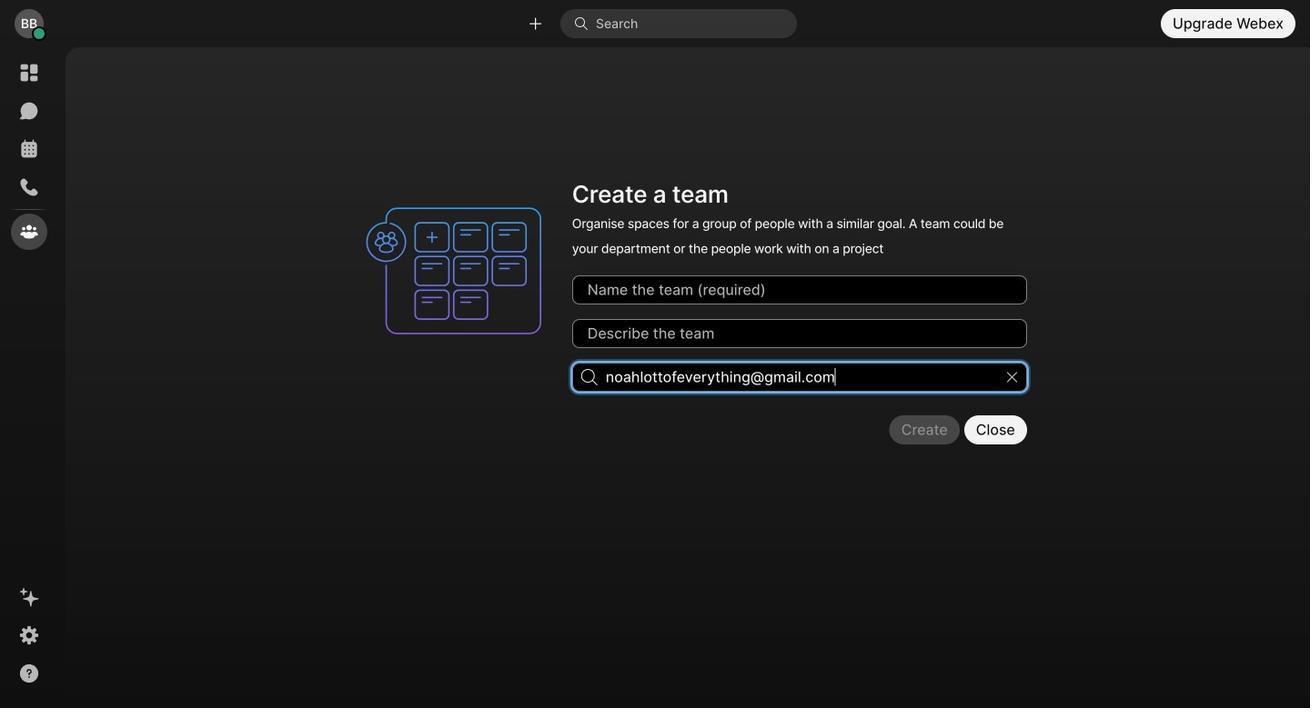 Task type: describe. For each thing, give the bounding box(es) containing it.
create a team image
[[357, 175, 561, 368]]

search_18 image
[[581, 369, 597, 386]]

Describe the team text field
[[572, 319, 1027, 348]]



Task type: vqa. For each thing, say whether or not it's contained in the screenshot.
the Fred's House "list item" at the top of the page
no



Task type: locate. For each thing, give the bounding box(es) containing it.
navigation
[[0, 47, 58, 709]]

webex tab list
[[11, 55, 47, 250]]

Add people by name or email text field
[[572, 363, 1027, 392]]

Name the team (required) text field
[[572, 276, 1027, 305]]



